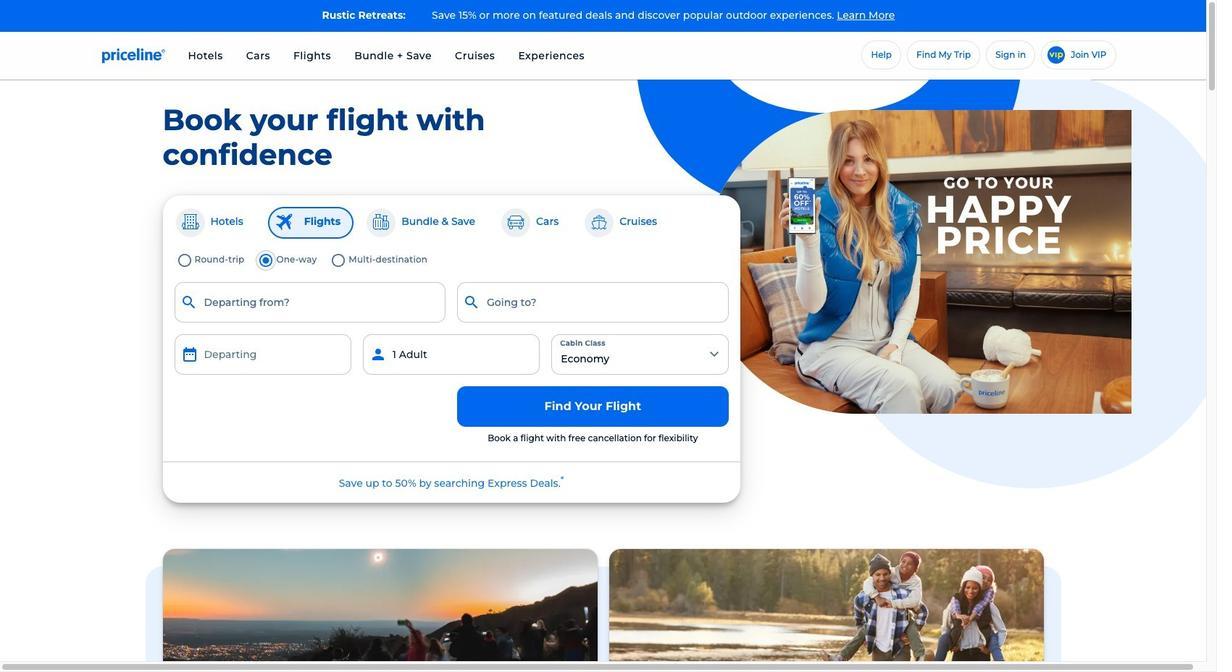 Task type: describe. For each thing, give the bounding box(es) containing it.
none field going to?
[[457, 282, 728, 323]]

none field departing from?
[[174, 282, 446, 323]]

priceline.com home image
[[102, 48, 165, 63]]



Task type: locate. For each thing, give the bounding box(es) containing it.
1 none field from the left
[[174, 282, 446, 323]]

partner airline logos image
[[423, 474, 626, 492]]

1 horizontal spatial none field
[[457, 282, 728, 323]]

flight-search-form element
[[168, 250, 734, 451]]

None button
[[174, 334, 351, 375]]

vip badge icon image
[[1048, 46, 1065, 63]]

Departing from? field
[[174, 282, 446, 323]]

2 none field from the left
[[457, 282, 728, 323]]

none button inside flight-search-form element
[[174, 334, 351, 375]]

0 horizontal spatial none field
[[174, 282, 446, 323]]

types of travel tab list
[[174, 207, 728, 239]]

Going to? field
[[457, 282, 728, 323]]

None field
[[174, 282, 446, 323], [457, 282, 728, 323]]



Task type: vqa. For each thing, say whether or not it's contained in the screenshot.
1st field from left
yes



